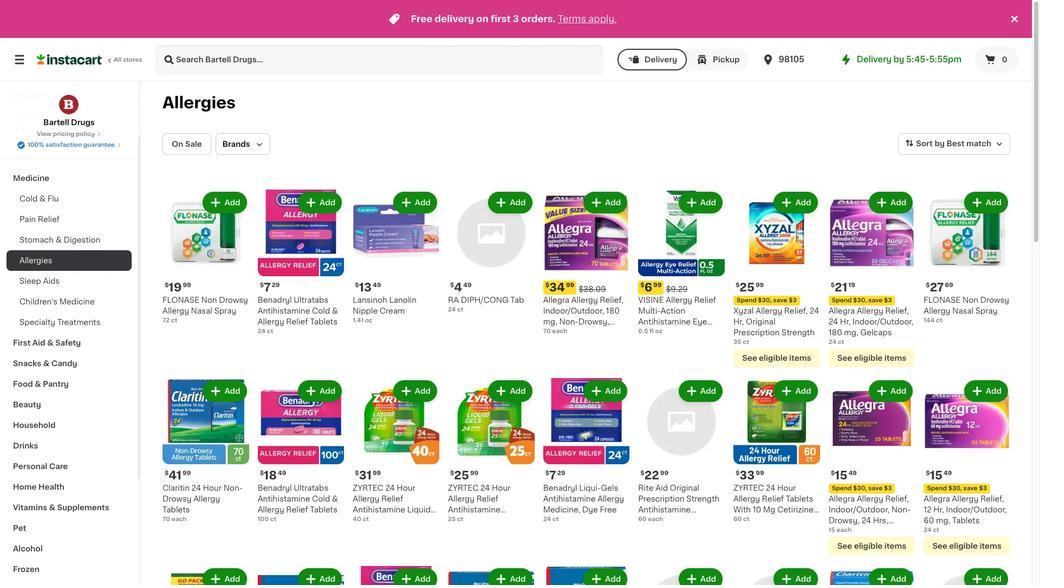 Task type: locate. For each thing, give the bounding box(es) containing it.
allergy inside allegra allergy relief, indoor/outdoor, non- drowsy, 24 hrs, tablets
[[857, 496, 884, 503]]

3 zyrtec from the left
[[353, 485, 383, 492]]

zyrtec inside zyrtec 24 hour allergy relief tablets with 10 mg cetirizine hcl
[[734, 485, 764, 492]]

oz down nipple
[[365, 317, 372, 323]]

60 inside allegra allergy relief, 12 hr, indoor/outdoor, 60 mg, tablets 24 ct
[[924, 517, 935, 525]]

product group containing 33
[[734, 378, 820, 525]]

size
[[597, 329, 613, 336]]

0 vertical spatial cetirizine
[[778, 506, 814, 514]]

by for delivery
[[894, 55, 905, 63]]

allergy inside the xyzal allergy relief, 24 hr, original prescription strength 35 ct
[[756, 307, 783, 315]]

allergy inside flonase non drowsy allergy nasal spray 72 ct
[[163, 307, 189, 315]]

1 horizontal spatial cetirizine
[[778, 506, 814, 514]]

29 for ultratabs
[[272, 282, 280, 288]]

0 horizontal spatial 29
[[272, 282, 280, 288]]

99 up zyrtec 24 hour allergy relief antihistamine capsules
[[470, 471, 479, 477]]

29
[[272, 282, 280, 288], [557, 471, 565, 477]]

2 horizontal spatial mg,
[[936, 517, 951, 525]]

zyrtec 24 hour allergy relief tablets with 10 mg cetirizine hcl
[[734, 485, 814, 525]]

see eligible items for prescription
[[743, 354, 812, 362]]

1 vertical spatial $ 7 29
[[546, 470, 565, 481]]

0 vertical spatial medicine
[[13, 175, 49, 182]]

hr, right 12
[[934, 506, 944, 514]]

$ 6 99
[[641, 282, 662, 293]]

allegra allergy relief, 12 hr, indoor/outdoor, 60 mg, tablets 24 ct
[[924, 496, 1007, 533]]

hr, for 25
[[734, 318, 744, 326]]

0 horizontal spatial mg,
[[543, 318, 558, 326]]

2 vertical spatial 25
[[448, 517, 456, 523]]

49 for lansinoh
[[373, 282, 381, 288]]

indoor/outdoor, inside allegra allergy relief, 12 hr, indoor/outdoor, 60 mg, tablets 24 ct
[[946, 506, 1007, 514]]

70 left the value
[[543, 328, 551, 334]]

99 right 22
[[660, 471, 669, 477]]

spend $30, save $3 up allegra allergy relief, 12 hr, indoor/outdoor, 60 mg, tablets 24 ct
[[927, 486, 987, 492]]

$ 34 99 $38.09 allegra allergy relief, indoor/outdoor, 180 mg, non-drowsy, tablets, value size
[[543, 282, 624, 336]]

99 up flonase non drowsy allergy nasal spray 72 ct
[[183, 282, 191, 288]]

pickup button
[[687, 49, 749, 70]]

1 vertical spatial oz
[[655, 328, 663, 334]]

spend $30, save $3 up xyzal
[[737, 297, 797, 303]]

hour for 33
[[778, 485, 796, 492]]

allergy inside visine allergy relief multi-action antihistamine eye drops
[[666, 296, 693, 304]]

24 inside the xyzal allergy relief, 24 hr, original prescription strength 35 ct
[[810, 307, 820, 315]]

snacks
[[13, 360, 41, 367]]

aid down $ 22 99
[[656, 485, 668, 492]]

1 vertical spatial allergies
[[20, 257, 52, 264]]

gelcaps
[[861, 329, 892, 336]]

aid inside rite aid original prescription strength antihistamine cetirizine hydrochloride 10 mg allergy relief tablets
[[656, 485, 668, 492]]

180 up size on the bottom of page
[[606, 307, 620, 315]]

$ 25 99 for zyrtec
[[450, 470, 479, 481]]

0 vertical spatial drowsy,
[[579, 318, 610, 326]]

indoor/outdoor, up hrs,
[[829, 506, 890, 514]]

xyzal allergy relief, 24 hr, original prescription strength 35 ct
[[734, 307, 820, 345]]

72
[[163, 317, 170, 323]]

drinks link
[[7, 436, 132, 456]]

& inside benadryl ultratabs antihistamine cold & allergy relief tablets 24 ct
[[332, 307, 338, 315]]

49
[[463, 282, 472, 288], [373, 282, 381, 288], [278, 471, 286, 477], [849, 471, 857, 477], [944, 471, 952, 477]]

1 $ 15 49 from the left
[[831, 470, 857, 481]]

0 vertical spatial 29
[[272, 282, 280, 288]]

99 inside $ 22 99
[[660, 471, 669, 477]]

shop link
[[7, 86, 132, 107]]

mg, for 15
[[936, 517, 951, 525]]

24 inside zyrtec 24 hour allergy relief tablets with 10 mg cetirizine hcl
[[766, 485, 776, 492]]

nasal down '69'
[[953, 307, 974, 315]]

0 horizontal spatial prescription
[[639, 496, 685, 503]]

1 vertical spatial free
[[600, 506, 617, 514]]

$ 15 49 up allegra allergy relief, indoor/outdoor, non- drowsy, 24 hrs, tablets
[[831, 470, 857, 481]]

original inside rite aid original prescription strength antihistamine cetirizine hydrochloride 10 mg allergy relief tablets
[[670, 485, 700, 492]]

relief, for 21
[[886, 307, 909, 315]]

beauty
[[13, 401, 41, 409]]

mg, inside '$ 34 99 $38.09 allegra allergy relief, indoor/outdoor, 180 mg, non-drowsy, tablets, value size'
[[543, 318, 558, 326]]

180 left gelcaps
[[829, 329, 843, 336]]

pricing
[[53, 131, 74, 137]]

1 vertical spatial gels
[[353, 517, 370, 525]]

10 right with
[[753, 506, 762, 514]]

$ 7 29 up benadryl ultratabs antihistamine cold & allergy relief tablets 24 ct
[[260, 282, 280, 293]]

$9.29
[[666, 285, 688, 293]]

0 horizontal spatial drowsy
[[163, 495, 192, 503]]

all stores
[[114, 57, 142, 63]]

0 horizontal spatial 180
[[606, 307, 620, 315]]

delivery inside button
[[645, 56, 677, 63]]

1 horizontal spatial prescription
[[734, 329, 780, 336]]

home health link
[[7, 477, 132, 497]]

delivery by 5:45-5:55pm
[[857, 55, 962, 63]]

1 horizontal spatial flonase
[[924, 296, 961, 304]]

$3 for allegra allergy relief, 24 hr, indoor/outdoor, 180 mg, gelcaps
[[884, 297, 892, 303]]

$30, up the xyzal allergy relief, 24 hr, original prescription strength 35 ct on the right bottom of page
[[758, 297, 772, 303]]

spend for xyzal allergy relief, 24 hr, original prescription strength
[[737, 297, 757, 303]]

2 zyrtec from the left
[[734, 485, 764, 492]]

ct inside ra diph/cong tab 24 ct
[[457, 307, 464, 313]]

1 vertical spatial non-
[[224, 485, 243, 492]]

19 right 21
[[849, 282, 856, 288]]

2 hour from the left
[[492, 485, 511, 492]]

medicine up cold & flu
[[13, 175, 49, 182]]

$ 15 49 up 12
[[926, 470, 952, 481]]

1 vertical spatial ultratabs
[[294, 485, 329, 492]]

items for allegra allergy relief, 12 hr, indoor/outdoor, 60 mg, tablets
[[980, 543, 1002, 550]]

1 vertical spatial prescription
[[639, 496, 685, 503]]

60 down 12
[[924, 517, 935, 525]]

0 vertical spatial $ 7 29
[[260, 282, 280, 293]]

60 up hydrochloride
[[639, 517, 647, 523]]

3 hour from the left
[[778, 485, 796, 492]]

eligible down hrs,
[[854, 543, 883, 550]]

product group
[[163, 190, 249, 325], [258, 190, 344, 336], [353, 190, 440, 325], [448, 190, 535, 314], [543, 190, 630, 336], [639, 190, 725, 336], [734, 190, 820, 367], [829, 190, 915, 367], [924, 190, 1011, 325], [163, 378, 249, 524], [258, 378, 344, 524], [353, 378, 440, 525], [448, 378, 535, 525], [543, 378, 630, 524], [639, 378, 725, 546], [734, 378, 820, 525], [829, 378, 915, 556], [924, 378, 1011, 556], [163, 566, 249, 585], [258, 566, 344, 585], [353, 566, 440, 585], [448, 566, 535, 585], [543, 566, 630, 585], [639, 566, 725, 585], [734, 566, 820, 585], [829, 566, 915, 585], [924, 566, 1011, 585]]

cetirizine up hydrochloride
[[639, 517, 675, 525]]

spend down 21
[[832, 297, 852, 303]]

0 horizontal spatial $ 15 49
[[831, 470, 857, 481]]

zyrtec up 25 ct
[[448, 485, 479, 492]]

see down 15 each
[[838, 543, 853, 550]]

1 vertical spatial mg,
[[845, 329, 859, 336]]

0 horizontal spatial cetirizine
[[639, 517, 675, 525]]

0 horizontal spatial nasal
[[191, 307, 212, 315]]

2 ultratabs from the top
[[294, 485, 329, 492]]

allergies inside allergies link
[[20, 257, 52, 264]]

see eligible items down the xyzal allergy relief, 24 hr, original prescription strength 35 ct on the right bottom of page
[[743, 354, 812, 362]]

see eligible items down allegra allergy relief, 12 hr, indoor/outdoor, 60 mg, tablets 24 ct
[[933, 543, 1002, 550]]

frozen link
[[7, 559, 132, 580]]

spend up xyzal
[[737, 297, 757, 303]]

save for allegra allergy relief, 12 hr, indoor/outdoor, 60 mg, tablets
[[964, 486, 978, 492]]

99 right 33
[[756, 471, 764, 477]]

eligible for 180
[[854, 354, 883, 362]]

mg right hydrochloride
[[705, 528, 718, 536]]

spend for allegra allergy relief, 12 hr, indoor/outdoor, 60 mg, tablets
[[927, 486, 947, 492]]

1 vertical spatial drowsy,
[[829, 517, 860, 525]]

aid right first
[[32, 339, 45, 347]]

ultratabs inside benadryl ultratabs antihistamine cold & allergy relief tablets 100 ct
[[294, 485, 329, 492]]

free right dye
[[600, 506, 617, 514]]

items down hrs,
[[885, 543, 907, 550]]

allergy inside claritin 24 hour non- drowsy allergy tablets 70 each
[[194, 495, 220, 503]]

0 horizontal spatial 60
[[639, 517, 647, 523]]

7 for benadryl ultratabs antihistamine cold & allergy relief tablets
[[264, 282, 271, 293]]

lanolin
[[389, 296, 417, 304]]

drowsy, up the value
[[579, 318, 610, 326]]

see eligible items down hrs,
[[838, 543, 907, 550]]

1 spray from the left
[[214, 307, 236, 315]]

0 horizontal spatial flonase
[[163, 296, 199, 304]]

1 ultratabs from the top
[[294, 296, 329, 304]]

hr, down $ 21 19
[[840, 318, 851, 326]]

100%
[[28, 142, 44, 148]]

$3
[[789, 297, 797, 303], [884, 297, 892, 303], [884, 486, 892, 492], [980, 486, 987, 492]]

cetirizine right with
[[778, 506, 814, 514]]

save for xyzal allergy relief, 24 hr, original prescription strength
[[773, 297, 788, 303]]

0 horizontal spatial gels
[[353, 517, 370, 525]]

0 horizontal spatial strength
[[687, 496, 720, 503]]

7 for benadryl liqui-gels antihistamine allergy medicine, dye free
[[550, 470, 556, 481]]

0 horizontal spatial 7
[[264, 282, 271, 293]]

it
[[48, 114, 53, 122]]

1 vertical spatial strength
[[687, 496, 720, 503]]

$30, down $ 21 19
[[854, 297, 867, 303]]

cetirizine inside rite aid original prescription strength antihistamine cetirizine hydrochloride 10 mg allergy relief tablets
[[639, 517, 675, 525]]

99 for zyrtec 24 hour allergy relief antihistamine capsules
[[470, 471, 479, 477]]

0 vertical spatial $ 25 99
[[736, 282, 764, 293]]

drowsy, up 15 each
[[829, 517, 860, 525]]

49 inside $ 13 49
[[373, 282, 381, 288]]

7 up benadryl ultratabs antihistamine cold & allergy relief tablets 24 ct
[[264, 282, 271, 293]]

benadryl for benadryl liqui-gels antihistamine allergy medicine, dye free 24 ct
[[543, 485, 578, 492]]

aids
[[43, 277, 60, 285]]

indoor/outdoor, up the value
[[543, 307, 604, 315]]

see eligible items button for 60
[[924, 537, 1011, 556]]

$30, up allegra allergy relief, indoor/outdoor, non- drowsy, 24 hrs, tablets
[[854, 486, 867, 492]]

first
[[13, 339, 31, 347]]

3
[[513, 15, 519, 23]]

1 vertical spatial mg
[[705, 528, 718, 536]]

1 vertical spatial aid
[[656, 485, 668, 492]]

save inside product group
[[869, 297, 883, 303]]

$30, up allegra allergy relief, 12 hr, indoor/outdoor, 60 mg, tablets 24 ct
[[949, 486, 962, 492]]

0 button
[[975, 47, 1019, 73]]

orders.
[[521, 15, 556, 23]]

spray inside flonase non drowsy allergy nasal spray 72 ct
[[214, 307, 236, 315]]

zyrtec
[[448, 485, 479, 492], [734, 485, 764, 492], [353, 485, 383, 492]]

$3 for xyzal allergy relief, 24 hr, original prescription strength
[[789, 297, 797, 303]]

eye
[[693, 318, 707, 326]]

0 vertical spatial 7
[[264, 282, 271, 293]]

drowsy inside flonase non drowsy allergy nasal spray 72 ct
[[219, 296, 248, 304]]

$30, inside product group
[[854, 297, 867, 303]]

treatments
[[57, 319, 101, 326]]

99 inside $ 33 99
[[756, 471, 764, 477]]

ct inside benadryl liqui-gels antihistamine allergy medicine, dye free 24 ct
[[553, 517, 559, 523]]

1 vertical spatial by
[[935, 140, 945, 148]]

2 vertical spatial non-
[[892, 506, 911, 514]]

zyrtec for 25
[[448, 485, 479, 492]]

2 non from the left
[[963, 296, 979, 304]]

allegra allergy relief, 24 hr, indoor/outdoor, 180 mg, gelcaps 24 ct
[[829, 307, 914, 345]]

allegra up 15 each
[[829, 496, 855, 503]]

by left "5:45-"
[[894, 55, 905, 63]]

1 horizontal spatial $ 25 99
[[736, 282, 764, 293]]

1 horizontal spatial mg
[[763, 506, 776, 514]]

0 vertical spatial mg
[[763, 506, 776, 514]]

antihistamine
[[258, 307, 310, 315], [639, 318, 691, 326], [258, 496, 310, 503], [543, 496, 596, 503], [448, 506, 501, 514], [353, 506, 405, 514], [639, 506, 691, 514]]

1 horizontal spatial $ 7 29
[[546, 470, 565, 481]]

each for $38.09
[[552, 328, 568, 334]]

0 horizontal spatial spray
[[214, 307, 236, 315]]

2 spray from the left
[[976, 307, 998, 315]]

60 for 33
[[734, 517, 742, 523]]

$ inside $ 21 19
[[831, 282, 835, 288]]

items down allegra allergy relief, 12 hr, indoor/outdoor, 60 mg, tablets 24 ct
[[980, 543, 1002, 550]]

gels left rite
[[601, 485, 619, 492]]

99 inside $ 31 99
[[373, 471, 381, 477]]

relief inside benadryl ultratabs antihistamine cold & allergy relief tablets 24 ct
[[286, 318, 308, 326]]

99 for zyrtec 24 hour allergy relief antihistamine liquid gels
[[373, 471, 381, 477]]

see down allegra allergy relief, 12 hr, indoor/outdoor, 60 mg, tablets 24 ct
[[933, 543, 948, 550]]

strength inside the xyzal allergy relief, 24 hr, original prescription strength 35 ct
[[782, 329, 815, 336]]

allegra up 12
[[924, 496, 950, 503]]

zyrtec for 31
[[353, 485, 383, 492]]

0 vertical spatial gels
[[601, 485, 619, 492]]

spray for 19
[[214, 307, 236, 315]]

allergy inside benadryl ultratabs antihistamine cold & allergy relief tablets 24 ct
[[258, 318, 284, 326]]

0 horizontal spatial hr,
[[734, 318, 744, 326]]

mg right with
[[763, 506, 776, 514]]

hr, down xyzal
[[734, 318, 744, 326]]

hour inside zyrtec 24 hour allergy relief antihistamine liquid gels
[[397, 485, 415, 492]]

$ 25 99 up xyzal
[[736, 282, 764, 293]]

$30, for allegra allergy relief, indoor/outdoor, non- drowsy, 24 hrs, tablets
[[854, 486, 867, 492]]

relief inside zyrtec 24 hour allergy relief antihistamine capsules
[[477, 495, 499, 503]]

spend $30, save $3 for allegra allergy relief, 12 hr, indoor/outdoor, 60 mg, tablets
[[927, 486, 987, 492]]

1 horizontal spatial drowsy
[[219, 296, 248, 304]]

indoor/outdoor,
[[543, 307, 604, 315], [853, 318, 914, 326], [829, 506, 890, 514], [946, 506, 1007, 514]]

0 horizontal spatial oz
[[365, 317, 372, 323]]

0 horizontal spatial delivery
[[645, 56, 677, 63]]

1 horizontal spatial $ 15 49
[[926, 470, 952, 481]]

allergies down stomach
[[20, 257, 52, 264]]

13
[[359, 282, 372, 293]]

24 inside allegra allergy relief, indoor/outdoor, non- drowsy, 24 hrs, tablets
[[862, 517, 871, 525]]

2 vertical spatial cold
[[312, 496, 330, 503]]

see eligible items button for prescription
[[734, 349, 820, 367]]

49 right 4
[[463, 282, 472, 288]]

24 inside claritin 24 hour non- drowsy allergy tablets 70 each
[[192, 485, 201, 492]]

1 horizontal spatial drowsy,
[[829, 517, 860, 525]]

1 horizontal spatial nasal
[[953, 307, 974, 315]]

hr, for 21
[[840, 318, 851, 326]]

1 horizontal spatial gels
[[601, 485, 619, 492]]

60
[[734, 517, 742, 523], [639, 517, 647, 523], [924, 517, 935, 525]]

1 horizontal spatial zyrtec
[[448, 485, 479, 492]]

7 up medicine,
[[550, 470, 556, 481]]

$3 up the xyzal allergy relief, 24 hr, original prescription strength 35 ct on the right bottom of page
[[789, 297, 797, 303]]

0 vertical spatial free
[[411, 15, 433, 23]]

1 horizontal spatial strength
[[782, 329, 815, 336]]

flonase down $ 19 99
[[163, 296, 199, 304]]

0 vertical spatial aid
[[32, 339, 45, 347]]

spray inside flonase non drowsy allergy nasal spray 144 ct
[[976, 307, 998, 315]]

1 horizontal spatial allergies
[[163, 95, 236, 111]]

0 vertical spatial oz
[[365, 317, 372, 323]]

eligible down the xyzal allergy relief, 24 hr, original prescription strength 35 ct on the right bottom of page
[[759, 354, 788, 362]]

items down gelcaps
[[885, 354, 907, 362]]

2 flonase from the left
[[924, 296, 961, 304]]

save up allegra allergy relief, 12 hr, indoor/outdoor, 60 mg, tablets 24 ct
[[964, 486, 978, 492]]

medicine,
[[543, 506, 581, 514]]

spend $30, save $3 up allegra allergy relief, indoor/outdoor, non- drowsy, 24 hrs, tablets
[[832, 486, 892, 492]]

see eligible items inside product group
[[838, 354, 907, 362]]

by inside field
[[935, 140, 945, 148]]

99 right the 6 on the right
[[654, 282, 662, 288]]

allergies up sale
[[163, 95, 236, 111]]

22
[[645, 470, 659, 481]]

60 for 22
[[639, 517, 647, 523]]

spend up allegra allergy relief, indoor/outdoor, non- drowsy, 24 hrs, tablets
[[832, 486, 852, 492]]

31
[[359, 470, 372, 481]]

99 right '34'
[[566, 282, 575, 288]]

ultratabs for 7
[[294, 296, 329, 304]]

1 horizontal spatial 19
[[849, 282, 856, 288]]

1 hour from the left
[[203, 485, 222, 492]]

see eligible items button down hrs,
[[829, 537, 915, 556]]

$ 21 19
[[831, 282, 856, 293]]

99 right 41
[[183, 471, 191, 477]]

4 hour from the left
[[397, 485, 415, 492]]

None search field
[[155, 44, 604, 75]]

non inside flonase non drowsy allergy nasal spray 72 ct
[[201, 296, 217, 304]]

spend $30, save $3 down $ 21 19
[[832, 297, 892, 303]]

1 vertical spatial medicine
[[59, 298, 95, 306]]

tablets,
[[543, 329, 573, 336]]

ct
[[457, 307, 464, 313], [171, 317, 177, 323], [936, 317, 943, 323], [267, 328, 273, 334], [743, 339, 749, 345], [838, 339, 844, 345], [457, 517, 464, 523], [743, 517, 750, 523], [270, 517, 277, 523], [363, 517, 369, 523], [553, 517, 559, 523], [933, 527, 940, 533]]

original right rite
[[670, 485, 700, 492]]

hr,
[[734, 318, 744, 326], [840, 318, 851, 326], [934, 506, 944, 514]]

0 vertical spatial strength
[[782, 329, 815, 336]]

spend up 12
[[927, 486, 947, 492]]

49 for ra
[[463, 282, 472, 288]]

15 for allegra allergy relief, 12 hr, indoor/outdoor, 60 mg, tablets
[[930, 470, 943, 481]]

2 horizontal spatial hr,
[[934, 506, 944, 514]]

product group containing 27
[[924, 190, 1011, 325]]

$ 15 49 for allegra allergy relief, indoor/outdoor, non- drowsy, 24 hrs, tablets
[[831, 470, 857, 481]]

by right sort
[[935, 140, 945, 148]]

2 horizontal spatial drowsy
[[981, 296, 1010, 304]]

$ 25 99
[[736, 282, 764, 293], [450, 470, 479, 481]]

hour inside claritin 24 hour non- drowsy allergy tablets 70 each
[[203, 485, 222, 492]]

gels down 31
[[353, 517, 370, 525]]

indoor/outdoor, up gelcaps
[[853, 318, 914, 326]]

product group containing 18
[[258, 378, 344, 524]]

apply.
[[589, 15, 617, 23]]

each
[[552, 328, 568, 334], [172, 517, 187, 523], [648, 517, 663, 523], [837, 527, 852, 533]]

spend $30, save $3 inside product group
[[832, 297, 892, 303]]

0 horizontal spatial mg
[[705, 528, 718, 536]]

see for allegra allergy relief, 24 hr, indoor/outdoor, 180 mg, gelcaps
[[838, 354, 853, 362]]

1.41
[[353, 317, 364, 323]]

lansinoh
[[353, 296, 387, 304]]

$ inside the $ 18 49
[[260, 471, 264, 477]]

ultratabs inside benadryl ultratabs antihistamine cold & allergy relief tablets 24 ct
[[294, 296, 329, 304]]

antihistamine inside zyrtec 24 hour allergy relief antihistamine liquid gels
[[353, 506, 405, 514]]

29 up medicine,
[[557, 471, 565, 477]]

1 horizontal spatial aid
[[656, 485, 668, 492]]

allegra inside allegra allergy relief, 12 hr, indoor/outdoor, 60 mg, tablets 24 ct
[[924, 496, 950, 503]]

ct inside flonase non drowsy allergy nasal spray 144 ct
[[936, 317, 943, 323]]

1 non from the left
[[201, 296, 217, 304]]

view pricing policy link
[[37, 130, 101, 139]]

pain
[[20, 216, 36, 223]]

cold inside benadryl ultratabs antihistamine cold & allergy relief tablets 100 ct
[[312, 496, 330, 503]]

original
[[746, 318, 776, 326], [670, 485, 700, 492]]

1 horizontal spatial non
[[963, 296, 979, 304]]

2 nasal from the left
[[953, 307, 974, 315]]

stores
[[123, 57, 142, 63]]

non for 27
[[963, 296, 979, 304]]

24 inside benadryl liqui-gels antihistamine allergy medicine, dye free 24 ct
[[543, 517, 551, 523]]

hour
[[203, 485, 222, 492], [492, 485, 511, 492], [778, 485, 796, 492], [397, 485, 415, 492]]

nipple
[[353, 307, 378, 315]]

0 horizontal spatial drowsy,
[[579, 318, 610, 326]]

see down "allegra allergy relief, 24 hr, indoor/outdoor, 180 mg, gelcaps 24 ct"
[[838, 354, 853, 362]]

1 nasal from the left
[[191, 307, 212, 315]]

0 vertical spatial 180
[[606, 307, 620, 315]]

2 $ 15 49 from the left
[[926, 470, 952, 481]]

0 horizontal spatial by
[[894, 55, 905, 63]]

save up allegra allergy relief, indoor/outdoor, non- drowsy, 24 hrs, tablets
[[869, 486, 883, 492]]

0 vertical spatial prescription
[[734, 329, 780, 336]]

each for 22
[[648, 517, 663, 523]]

see inside product group
[[838, 354, 853, 362]]

antihistamine inside zyrtec 24 hour allergy relief antihistamine capsules
[[448, 506, 501, 514]]

0 horizontal spatial aid
[[32, 339, 45, 347]]

delivery
[[435, 15, 474, 23]]

0 horizontal spatial allergies
[[20, 257, 52, 264]]

bartell drugs
[[43, 119, 95, 126]]

vitamins
[[13, 504, 47, 512]]

1 vertical spatial 29
[[557, 471, 565, 477]]

prescription up 35
[[734, 329, 780, 336]]

indoor/outdoor, right 12
[[946, 506, 1007, 514]]

allegra down 21
[[829, 307, 855, 315]]

1 zyrtec from the left
[[448, 485, 479, 492]]

34
[[550, 282, 565, 293]]

zyrtec down $ 31 99
[[353, 485, 383, 492]]

product group containing 4
[[448, 190, 535, 314]]

0 vertical spatial non-
[[560, 318, 579, 326]]

70
[[543, 328, 551, 334], [163, 517, 170, 523]]

2 vertical spatial mg,
[[936, 517, 951, 525]]

1 vertical spatial cetirizine
[[639, 517, 675, 525]]

0 horizontal spatial 70
[[163, 517, 170, 523]]

1 horizontal spatial mg,
[[845, 329, 859, 336]]

0 vertical spatial allergies
[[163, 95, 236, 111]]

hour inside zyrtec 24 hour allergy relief antihistamine capsules
[[492, 485, 511, 492]]

29 up benadryl ultratabs antihistamine cold & allergy relief tablets 24 ct
[[272, 282, 280, 288]]

49 right 18
[[278, 471, 286, 477]]

19 up 72
[[169, 282, 182, 293]]

pet link
[[7, 518, 132, 539]]

7
[[264, 282, 271, 293], [550, 470, 556, 481]]

60 down with
[[734, 517, 742, 523]]

1 vertical spatial 70
[[163, 517, 170, 523]]

liquid
[[407, 506, 431, 514]]

$3 up allegra allergy relief, 12 hr, indoor/outdoor, 60 mg, tablets 24 ct
[[980, 486, 987, 492]]

spray for 27
[[976, 307, 998, 315]]

allegra for allegra allergy relief, indoor/outdoor, non- drowsy, 24 hrs, tablets
[[829, 496, 855, 503]]

0 vertical spatial 10
[[753, 506, 762, 514]]

mg
[[763, 506, 776, 514], [705, 528, 718, 536]]

1 flonase from the left
[[163, 296, 199, 304]]

tablets inside claritin 24 hour non- drowsy allergy tablets 70 each
[[163, 506, 190, 514]]

original down xyzal
[[746, 318, 776, 326]]

flonase for 27
[[924, 296, 961, 304]]

fl
[[650, 328, 654, 334]]

items down the xyzal allergy relief, 24 hr, original prescription strength 35 ct on the right bottom of page
[[790, 354, 812, 362]]

99 inside $ 41 99
[[183, 471, 191, 477]]

free delivery on first 3 orders. terms apply.
[[411, 15, 617, 23]]

spend $30, save $3 for xyzal allergy relief, 24 hr, original prescription strength
[[737, 297, 797, 303]]

instacart logo image
[[37, 53, 102, 66]]

multi-
[[639, 307, 661, 315]]

10 inside zyrtec 24 hour allergy relief tablets with 10 mg cetirizine hcl
[[753, 506, 762, 514]]

99 for claritin 24 hour non- drowsy allergy tablets
[[183, 471, 191, 477]]

hr, inside "allegra allergy relief, 24 hr, indoor/outdoor, 180 mg, gelcaps 24 ct"
[[840, 318, 851, 326]]

1 vertical spatial 25
[[454, 470, 469, 481]]

stomach & digestion
[[20, 236, 100, 244]]

tablets inside benadryl ultratabs antihistamine cold & allergy relief tablets 100 ct
[[310, 506, 338, 514]]

nasal down $ 19 99
[[191, 307, 212, 315]]

cream
[[380, 307, 405, 315]]

1 vertical spatial 180
[[829, 329, 843, 336]]

1 horizontal spatial delivery
[[857, 55, 892, 63]]

99 right 31
[[373, 471, 381, 477]]

spend $30, save $3 for allegra allergy relief, indoor/outdoor, non- drowsy, 24 hrs, tablets
[[832, 486, 892, 492]]

service type group
[[618, 49, 749, 70]]

save up "allegra allergy relief, 24 hr, indoor/outdoor, 180 mg, gelcaps 24 ct"
[[869, 297, 883, 303]]

zyrtec inside zyrtec 24 hour allergy relief antihistamine liquid gels
[[353, 485, 383, 492]]

relief, inside the xyzal allergy relief, 24 hr, original prescription strength 35 ct
[[784, 307, 808, 315]]

0 vertical spatial 70
[[543, 328, 551, 334]]

free left the delivery
[[411, 15, 433, 23]]

0 horizontal spatial medicine
[[13, 175, 49, 182]]

2 horizontal spatial non-
[[892, 506, 911, 514]]

99 up the xyzal allergy relief, 24 hr, original prescription strength 35 ct on the right bottom of page
[[756, 282, 764, 288]]

$3 up "allegra allergy relief, 24 hr, indoor/outdoor, 180 mg, gelcaps 24 ct"
[[884, 297, 892, 303]]

relief, inside '$ 34 99 $38.09 allegra allergy relief, indoor/outdoor, 180 mg, non-drowsy, tablets, value size'
[[600, 296, 624, 304]]

value
[[575, 329, 595, 336]]

cold inside benadryl ultratabs antihistamine cold & allergy relief tablets 24 ct
[[312, 307, 330, 315]]

benadryl inside benadryl ultratabs antihistamine cold & allergy relief tablets 100 ct
[[258, 485, 292, 492]]

1 vertical spatial cold
[[312, 307, 330, 315]]

$ 22 99
[[641, 470, 669, 481]]

indoor/outdoor, inside '$ 34 99 $38.09 allegra allergy relief, indoor/outdoor, 180 mg, non-drowsy, tablets, value size'
[[543, 307, 604, 315]]

0 horizontal spatial $ 25 99
[[450, 470, 479, 481]]

24
[[448, 307, 456, 313], [810, 307, 820, 315], [829, 318, 839, 326], [258, 328, 266, 334], [829, 339, 837, 345], [192, 485, 201, 492], [481, 485, 490, 492], [766, 485, 776, 492], [385, 485, 395, 492], [543, 517, 551, 523], [862, 517, 871, 525], [924, 527, 932, 533]]

hour for 25
[[492, 485, 511, 492]]

policy
[[76, 131, 95, 137]]

1 horizontal spatial spray
[[976, 307, 998, 315]]

180 inside '$ 34 99 $38.09 allegra allergy relief, indoor/outdoor, 180 mg, non-drowsy, tablets, value size'
[[606, 307, 620, 315]]

0 vertical spatial by
[[894, 55, 905, 63]]

1 horizontal spatial medicine
[[59, 298, 95, 306]]

2 horizontal spatial 60
[[924, 517, 935, 525]]

oz
[[365, 317, 372, 323], [655, 328, 663, 334]]

1 vertical spatial 7
[[550, 470, 556, 481]]

Search field
[[156, 46, 603, 74]]

allergies link
[[7, 250, 132, 271]]

benadryl liqui-gels antihistamine allergy medicine, dye free 24 ct
[[543, 485, 624, 523]]

24 inside benadryl ultratabs antihistamine cold & allergy relief tablets 24 ct
[[258, 328, 266, 334]]

delivery for delivery by 5:45-5:55pm
[[857, 55, 892, 63]]

allegra for allegra allergy relief, 12 hr, indoor/outdoor, 60 mg, tablets 24 ct
[[924, 496, 950, 503]]

delivery by 5:45-5:55pm link
[[840, 53, 962, 66]]

allegra down '34'
[[543, 296, 570, 304]]

1 vertical spatial original
[[670, 485, 700, 492]]

spend $30, save $3 for allegra allergy relief, 24 hr, indoor/outdoor, 180 mg, gelcaps
[[832, 297, 892, 303]]

product group containing 19
[[163, 190, 249, 325]]

eligible down gelcaps
[[854, 354, 883, 362]]

0 horizontal spatial original
[[670, 485, 700, 492]]

$ 25 99 up zyrtec 24 hour allergy relief antihistamine capsules
[[450, 470, 479, 481]]

on
[[172, 140, 183, 148]]

strength inside rite aid original prescription strength antihistamine cetirizine hydrochloride 10 mg allergy relief tablets
[[687, 496, 720, 503]]

prescription down rite
[[639, 496, 685, 503]]



Task type: vqa. For each thing, say whether or not it's contained in the screenshot.


Task type: describe. For each thing, give the bounding box(es) containing it.
food & pantry link
[[7, 374, 132, 395]]

allergy inside zyrtec 24 hour allergy relief antihistamine capsules
[[448, 495, 475, 503]]

allergy inside benadryl ultratabs antihistamine cold & allergy relief tablets 100 ct
[[258, 506, 284, 514]]

all
[[114, 57, 122, 63]]

nasal for 27
[[953, 307, 974, 315]]

relief, inside allegra allergy relief, indoor/outdoor, non- drowsy, 24 hrs, tablets
[[886, 496, 909, 503]]

$ inside $ 31 99
[[355, 471, 359, 477]]

benadryl for benadryl ultratabs antihistamine cold & allergy relief tablets 100 ct
[[258, 485, 292, 492]]

relief inside rite aid original prescription strength antihistamine cetirizine hydrochloride 10 mg allergy relief tablets
[[667, 539, 689, 546]]

children's medicine link
[[7, 292, 132, 312]]

$3 for allegra allergy relief, indoor/outdoor, non- drowsy, 24 hrs, tablets
[[884, 486, 892, 492]]

see eligible items for 60
[[933, 543, 1002, 550]]

100% satisfaction guarantee
[[28, 142, 115, 148]]

each inside claritin 24 hour non- drowsy allergy tablets 70 each
[[172, 517, 187, 523]]

15 for allegra allergy relief, indoor/outdoor, non- drowsy, 24 hrs, tablets
[[835, 470, 848, 481]]

$ inside $ 22 99
[[641, 471, 645, 477]]

pet
[[13, 525, 26, 532]]

$ inside $ 13 49
[[355, 282, 359, 288]]

70 inside claritin 24 hour non- drowsy allergy tablets 70 each
[[163, 517, 170, 523]]

$ inside $ 41 99
[[165, 471, 169, 477]]

0.5 fl oz
[[639, 328, 663, 334]]

allergy inside zyrtec 24 hour allergy relief tablets with 10 mg cetirizine hcl
[[734, 495, 760, 503]]

product group containing 22
[[639, 378, 725, 546]]

relief, for 15
[[981, 496, 1004, 503]]

non- inside allegra allergy relief, indoor/outdoor, non- drowsy, 24 hrs, tablets
[[892, 506, 911, 514]]

items for xyzal allergy relief, 24 hr, original prescription strength
[[790, 354, 812, 362]]

hour for 31
[[397, 485, 415, 492]]

ct inside flonase non drowsy allergy nasal spray 72 ct
[[171, 317, 177, 323]]

70 each
[[543, 328, 568, 334]]

15 each
[[829, 527, 852, 533]]

$ 7 29 for benadryl liqui-gels antihistamine allergy medicine, dye free
[[546, 470, 565, 481]]

ct inside benadryl ultratabs antihistamine cold & allergy relief tablets 24 ct
[[267, 328, 273, 334]]

satisfaction
[[46, 142, 82, 148]]

1 horizontal spatial 70
[[543, 328, 551, 334]]

$ inside $ 27 69
[[926, 282, 930, 288]]

medicine inside "link"
[[13, 175, 49, 182]]

indoor/outdoor, inside allegra allergy relief, indoor/outdoor, non- drowsy, 24 hrs, tablets
[[829, 506, 890, 514]]

food & pantry
[[13, 380, 69, 388]]

144
[[924, 317, 935, 323]]

$ inside $ 33 99
[[736, 471, 740, 477]]

10 inside rite aid original prescription strength antihistamine cetirizine hydrochloride 10 mg allergy relief tablets
[[695, 528, 704, 536]]

non- inside claritin 24 hour non- drowsy allergy tablets 70 each
[[224, 485, 243, 492]]

each for spend $30, save $3
[[837, 527, 852, 533]]

items for allegra allergy relief, 24 hr, indoor/outdoor, 180 mg, gelcaps
[[885, 354, 907, 362]]

prescription inside the xyzal allergy relief, 24 hr, original prescription strength 35 ct
[[734, 329, 780, 336]]

product group containing 6
[[639, 190, 725, 336]]

cold for 18
[[312, 496, 330, 503]]

match
[[967, 140, 992, 148]]

allergy inside "allegra allergy relief, 24 hr, indoor/outdoor, 180 mg, gelcaps 24 ct"
[[857, 307, 884, 315]]

allegra for allegra allergy relief, 24 hr, indoor/outdoor, 180 mg, gelcaps 24 ct
[[829, 307, 855, 315]]

specialty treatments
[[20, 319, 101, 326]]

buy
[[30, 114, 46, 122]]

29 for liqui-
[[557, 471, 565, 477]]

21
[[835, 282, 848, 293]]

99 for spend $30, save $3
[[756, 282, 764, 288]]

$ 33 99
[[736, 470, 764, 481]]

supplements
[[57, 504, 109, 512]]

24 inside ra diph/cong tab 24 ct
[[448, 307, 456, 313]]

on sale button
[[163, 133, 211, 155]]

$ 25 99 for spend
[[736, 282, 764, 293]]

rite
[[639, 485, 654, 492]]

antihistamine inside rite aid original prescription strength antihistamine cetirizine hydrochloride 10 mg allergy relief tablets
[[639, 506, 691, 514]]

24 inside zyrtec 24 hour allergy relief antihistamine capsules
[[481, 485, 490, 492]]

eligible for 60
[[950, 543, 978, 550]]

tab
[[511, 296, 524, 304]]

tablets inside benadryl ultratabs antihistamine cold & allergy relief tablets 24 ct
[[310, 318, 338, 326]]

save for allegra allergy relief, 24 hr, indoor/outdoor, 180 mg, gelcaps
[[869, 297, 883, 303]]

0 vertical spatial cold
[[20, 195, 38, 203]]

& inside benadryl ultratabs antihistamine cold & allergy relief tablets 100 ct
[[332, 496, 338, 503]]

drowsy, inside '$ 34 99 $38.09 allegra allergy relief, indoor/outdoor, 180 mg, non-drowsy, tablets, value size'
[[579, 318, 610, 326]]

indoor/outdoor, inside "allegra allergy relief, 24 hr, indoor/outdoor, 180 mg, gelcaps 24 ct"
[[853, 318, 914, 326]]

99 inside $ 6 99
[[654, 282, 662, 288]]

eligible for prescription
[[759, 354, 788, 362]]

lansinoh lanolin nipple cream 1.41 oz
[[353, 296, 417, 323]]

drowsy inside claritin 24 hour non- drowsy allergy tablets 70 each
[[163, 495, 192, 503]]

25 for spend
[[740, 282, 755, 293]]

brands button
[[216, 133, 270, 155]]

claritin 24 hour non- drowsy allergy tablets 70 each
[[163, 485, 243, 523]]

aid for original
[[656, 485, 668, 492]]

see eligible items button for 180
[[829, 349, 915, 367]]

$ inside '$ 34 99 $38.09 allegra allergy relief, indoor/outdoor, 180 mg, non-drowsy, tablets, value size'
[[546, 282, 550, 288]]

ra diph/cong tab 24 ct
[[448, 296, 524, 313]]

prescription inside rite aid original prescription strength antihistamine cetirizine hydrochloride 10 mg allergy relief tablets
[[639, 496, 685, 503]]

cetirizine inside zyrtec 24 hour allergy relief tablets with 10 mg cetirizine hcl
[[778, 506, 814, 514]]

98105 button
[[762, 44, 827, 75]]

49 for benadryl
[[278, 471, 286, 477]]

40 ct
[[353, 517, 369, 523]]

antihistamine inside benadryl ultratabs antihistamine cold & allergy relief tablets 24 ct
[[258, 307, 310, 315]]

allergy inside benadryl liqui-gels antihistamine allergy medicine, dye free 24 ct
[[598, 496, 624, 503]]

by for sort
[[935, 140, 945, 148]]

aid for &
[[32, 339, 45, 347]]

0
[[1002, 56, 1008, 63]]

98105
[[779, 55, 805, 63]]

specialty
[[20, 319, 55, 326]]

pantry
[[43, 380, 69, 388]]

99 for flonase non drowsy allergy nasal spray
[[183, 282, 191, 288]]

rite aid original prescription strength antihistamine cetirizine hydrochloride 10 mg allergy relief tablets
[[639, 485, 720, 546]]

children's
[[20, 298, 57, 306]]

ct inside benadryl ultratabs antihistamine cold & allergy relief tablets 100 ct
[[270, 517, 277, 523]]

24 inside allegra allergy relief, 12 hr, indoor/outdoor, 60 mg, tablets 24 ct
[[924, 527, 932, 533]]

35
[[734, 339, 742, 345]]

antihistamine inside benadryl ultratabs antihistamine cold & allergy relief tablets 100 ct
[[258, 496, 310, 503]]

digestion
[[64, 236, 100, 244]]

60 ct
[[734, 517, 750, 523]]

$6.99 original price: $9.29 element
[[639, 281, 725, 295]]

save for allegra allergy relief, indoor/outdoor, non- drowsy, 24 hrs, tablets
[[869, 486, 883, 492]]

mg inside rite aid original prescription strength antihistamine cetirizine hydrochloride 10 mg allergy relief tablets
[[705, 528, 718, 536]]

allergy inside rite aid original prescription strength antihistamine cetirizine hydrochloride 10 mg allergy relief tablets
[[639, 539, 665, 546]]

cold & flu link
[[7, 189, 132, 209]]

frozen
[[13, 566, 39, 573]]

snacks & candy link
[[7, 353, 132, 374]]

180 inside "allegra allergy relief, 24 hr, indoor/outdoor, 180 mg, gelcaps 24 ct"
[[829, 329, 843, 336]]

first aid & safety link
[[7, 333, 132, 353]]

sleep aids link
[[7, 271, 132, 292]]

guarantee
[[83, 142, 115, 148]]

hydrochloride
[[639, 528, 693, 536]]

$30, for allegra allergy relief, 12 hr, indoor/outdoor, 60 mg, tablets
[[949, 486, 962, 492]]

delivery for delivery
[[645, 56, 677, 63]]

33
[[740, 470, 755, 481]]

non- inside '$ 34 99 $38.09 allegra allergy relief, indoor/outdoor, 180 mg, non-drowsy, tablets, value size'
[[560, 318, 579, 326]]

$3 for allegra allergy relief, 12 hr, indoor/outdoor, 60 mg, tablets
[[980, 486, 987, 492]]

$30, for allegra allergy relief, 24 hr, indoor/outdoor, 180 mg, gelcaps
[[854, 297, 867, 303]]

allegra inside '$ 34 99 $38.09 allegra allergy relief, indoor/outdoor, 180 mg, non-drowsy, tablets, value size'
[[543, 296, 570, 304]]

$ 4 49
[[450, 282, 472, 293]]

product group containing 31
[[353, 378, 440, 525]]

bartell drugs logo image
[[59, 94, 79, 115]]

allegra allergy relief, indoor/outdoor, non- drowsy, 24 hrs, tablets
[[829, 496, 911, 536]]

25 ct
[[448, 517, 464, 523]]

99 inside '$ 34 99 $38.09 allegra allergy relief, indoor/outdoor, 180 mg, non-drowsy, tablets, value size'
[[566, 282, 575, 288]]

with
[[734, 506, 751, 514]]

again
[[55, 114, 76, 122]]

xyzal
[[734, 307, 754, 315]]

antihistamine inside visine allergy relief multi-action antihistamine eye drops
[[639, 318, 691, 326]]

40
[[353, 517, 361, 523]]

100
[[258, 517, 269, 523]]

home
[[13, 483, 37, 491]]

claritin
[[163, 485, 190, 492]]

99 for zyrtec 24 hour allergy relief tablets with 10 mg cetirizine hcl
[[756, 471, 764, 477]]

99 for rite aid original prescription strength antihistamine cetirizine hydrochloride 10 mg allergy relief tablets
[[660, 471, 669, 477]]

health
[[38, 483, 64, 491]]

lists link
[[7, 129, 132, 151]]

see for allegra allergy relief, 12 hr, indoor/outdoor, 60 mg, tablets
[[933, 543, 948, 550]]

tablets inside zyrtec 24 hour allergy relief tablets with 10 mg cetirizine hcl
[[786, 495, 814, 503]]

items for allegra allergy relief, indoor/outdoor, non- drowsy, 24 hrs, tablets
[[885, 543, 907, 550]]

benadryl for benadryl ultratabs antihistamine cold & allergy relief tablets 24 ct
[[258, 296, 292, 304]]

best
[[947, 140, 965, 148]]

original inside the xyzal allergy relief, 24 hr, original prescription strength 35 ct
[[746, 318, 776, 326]]

drowsy, inside allegra allergy relief, indoor/outdoor, non- drowsy, 24 hrs, tablets
[[829, 517, 860, 525]]

tablets inside rite aid original prescription strength antihistamine cetirizine hydrochloride 10 mg allergy relief tablets
[[691, 539, 718, 546]]

tablets inside allegra allergy relief, 12 hr, indoor/outdoor, 60 mg, tablets 24 ct
[[953, 517, 980, 525]]

drowsy for 19
[[219, 296, 248, 304]]

alcohol link
[[7, 539, 132, 559]]

relief inside zyrtec 24 hour allergy relief tablets with 10 mg cetirizine hcl
[[762, 495, 784, 503]]

relief, for 25
[[784, 307, 808, 315]]

$ inside $ 4 49
[[450, 282, 454, 288]]

see for xyzal allergy relief, 24 hr, original prescription strength
[[743, 354, 757, 362]]

best match
[[947, 140, 992, 148]]

product group containing 41
[[163, 378, 249, 524]]

flonase non drowsy allergy nasal spray 144 ct
[[924, 296, 1010, 323]]

allergy inside '$ 34 99 $38.09 allegra allergy relief, indoor/outdoor, 180 mg, non-drowsy, tablets, value size'
[[572, 296, 598, 304]]

$ 7 29 for benadryl ultratabs antihistamine cold & allergy relief tablets
[[260, 282, 280, 293]]

capsules
[[448, 517, 484, 525]]

$ 18 49
[[260, 470, 286, 481]]

5:45-
[[907, 55, 930, 63]]

$34.99 original price: $38.09 element
[[543, 281, 630, 295]]

ct inside "allegra allergy relief, 24 hr, indoor/outdoor, 180 mg, gelcaps 24 ct"
[[838, 339, 844, 345]]

1 horizontal spatial oz
[[655, 328, 663, 334]]

personal
[[13, 463, 47, 470]]

terms
[[558, 15, 586, 23]]

spend for allegra allergy relief, 24 hr, indoor/outdoor, 180 mg, gelcaps
[[832, 297, 852, 303]]

zyrtec 24 hour allergy relief antihistamine liquid gels
[[353, 485, 431, 525]]

hr, for 15
[[934, 506, 944, 514]]

alcohol
[[13, 545, 43, 553]]

non for 19
[[201, 296, 217, 304]]

0 horizontal spatial 19
[[169, 282, 182, 293]]

ultratabs for 18
[[294, 485, 329, 492]]

$ 19 99
[[165, 282, 191, 293]]

allergy inside zyrtec 24 hour allergy relief antihistamine liquid gels
[[353, 496, 380, 503]]

0.5
[[639, 328, 648, 334]]

dye
[[582, 506, 598, 514]]

gels inside benadryl liqui-gels antihistamine allergy medicine, dye free 24 ct
[[601, 485, 619, 492]]

ct inside the xyzal allergy relief, 24 hr, original prescription strength 35 ct
[[743, 339, 749, 345]]

limited time offer region
[[0, 0, 1009, 38]]

25 for zyrtec
[[454, 470, 469, 481]]

sort by
[[917, 140, 945, 148]]

$ 15 49 for allegra allergy relief, 12 hr, indoor/outdoor, 60 mg, tablets
[[926, 470, 952, 481]]

home health
[[13, 483, 64, 491]]

spend for allegra allergy relief, indoor/outdoor, non- drowsy, 24 hrs, tablets
[[832, 486, 852, 492]]

$ inside $ 6 99
[[641, 282, 645, 288]]

food
[[13, 380, 33, 388]]

relief inside benadryl ultratabs antihistamine cold & allergy relief tablets 100 ct
[[286, 506, 308, 514]]

see eligible items for 180
[[838, 354, 907, 362]]

cold for 7
[[312, 307, 330, 315]]

49 up allegra allergy relief, indoor/outdoor, non- drowsy, 24 hrs, tablets
[[849, 471, 857, 477]]

zyrtec for 33
[[734, 485, 764, 492]]

product group containing 21
[[829, 190, 915, 367]]

flonase for 19
[[163, 296, 199, 304]]

delivery button
[[618, 49, 687, 70]]

allergy inside allegra allergy relief, 12 hr, indoor/outdoor, 60 mg, tablets 24 ct
[[952, 496, 979, 503]]

visine
[[639, 296, 664, 304]]

Best match Sort by field
[[899, 133, 1011, 155]]

see for allegra allergy relief, indoor/outdoor, non- drowsy, 24 hrs, tablets
[[838, 543, 853, 550]]

buy it again link
[[7, 107, 132, 129]]

24 inside zyrtec 24 hour allergy relief antihistamine liquid gels
[[385, 485, 395, 492]]

product group containing 34
[[543, 190, 630, 336]]

$38.09
[[579, 285, 606, 293]]

drowsy for 27
[[981, 296, 1010, 304]]

antihistamine inside benadryl liqui-gels antihistamine allergy medicine, dye free 24 ct
[[543, 496, 596, 503]]

sort
[[917, 140, 933, 148]]

ct inside allegra allergy relief, 12 hr, indoor/outdoor, 60 mg, tablets 24 ct
[[933, 527, 940, 533]]

action
[[661, 307, 686, 315]]

flonase non drowsy allergy nasal spray 72 ct
[[163, 296, 248, 323]]

relief inside visine allergy relief multi-action antihistamine eye drops
[[695, 296, 716, 304]]

relief inside zyrtec 24 hour allergy relief antihistamine liquid gels
[[381, 496, 403, 503]]

gels inside zyrtec 24 hour allergy relief antihistamine liquid gels
[[353, 517, 370, 525]]

lists
[[30, 136, 49, 144]]

bartell
[[43, 119, 69, 126]]

product group containing 13
[[353, 190, 440, 325]]

100% satisfaction guarantee button
[[17, 139, 121, 150]]

free inside limited time offer region
[[411, 15, 433, 23]]

allergy inside flonase non drowsy allergy nasal spray 144 ct
[[924, 307, 951, 315]]

stomach & digestion link
[[7, 230, 132, 250]]

49 up allegra allergy relief, 12 hr, indoor/outdoor, 60 mg, tablets 24 ct
[[944, 471, 952, 477]]

mg, for 21
[[845, 329, 859, 336]]

mg inside zyrtec 24 hour allergy relief tablets with 10 mg cetirizine hcl
[[763, 506, 776, 514]]

nasal for 19
[[191, 307, 212, 315]]

$ inside $ 19 99
[[165, 282, 169, 288]]

snacks & candy
[[13, 360, 77, 367]]



